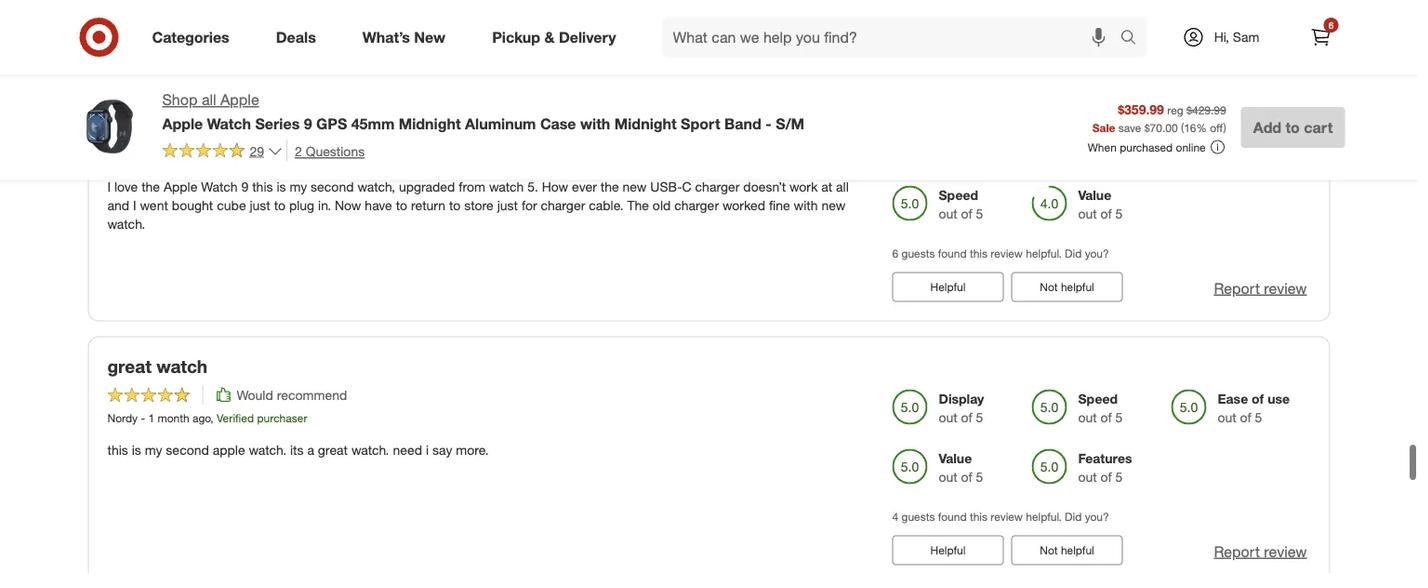 Task type: locate. For each thing, give the bounding box(es) containing it.
1 horizontal spatial speed
[[1079, 391, 1118, 407]]

not helpful button for watch
[[1012, 536, 1123, 566]]

apple
[[220, 91, 259, 109], [162, 114, 203, 132], [164, 179, 198, 195]]

1 horizontal spatial my
[[290, 179, 307, 195]]

1 helpful from the top
[[1061, 17, 1095, 31]]

month right nordy
[[158, 411, 189, 425]]

watch inside shop all apple apple watch series 9 gps 45mm midnight aluminum case with midnight sport band - s/m
[[207, 114, 251, 132]]

6 for 6 guests found this review helpful. did you?
[[893, 246, 899, 260]]

report review for watch
[[1214, 543, 1308, 561]]

watch up 29 link
[[207, 114, 251, 132]]

recommend up a
[[277, 387, 347, 403]]

is inside i love the apple watch 9 this is my second watch, upgraded from watch 5. how ever the new usb-c charger doesn't work at all and i went bought cube just to plug in. now have to return to store just for charger cable. the old charger worked fine with new watch.
[[277, 179, 286, 195]]

1 vertical spatial not helpful button
[[1012, 273, 1123, 302]]

2 just from the left
[[497, 197, 518, 214]]

1 helpful. from the top
[[1026, 246, 1062, 260]]

would recommend up 2 on the top of page
[[237, 124, 347, 140]]

watch up cube
[[201, 179, 238, 195]]

value up 4 guests found this review helpful. did you?
[[939, 450, 972, 466]]

1 report review from the top
[[1214, 16, 1308, 35]]

0 horizontal spatial 6
[[893, 246, 899, 260]]

0 vertical spatial new
[[623, 179, 647, 195]]

1 vertical spatial helpful
[[1061, 281, 1095, 295]]

old
[[653, 197, 671, 214]]

1 would from the top
[[237, 124, 273, 140]]

,
[[228, 148, 231, 162], [211, 411, 214, 425]]

not down 4 guests found this review helpful. did you?
[[1040, 544, 1058, 558]]

verified for watch
[[217, 411, 254, 425]]

1 horizontal spatial 6
[[1329, 19, 1334, 31]]

to right add
[[1286, 118, 1300, 136]]

9 left gps
[[304, 114, 312, 132]]

ago left 29
[[210, 148, 228, 162]]

2 the from the left
[[601, 179, 619, 195]]

1 horizontal spatial watch
[[489, 179, 524, 195]]

3 helpful button from the top
[[893, 536, 1004, 566]]

9 inside shop all apple apple watch series 9 gps 45mm midnight aluminum case with midnight sport band - s/m
[[304, 114, 312, 132]]

1 vertical spatial with
[[794, 197, 818, 214]]

0 horizontal spatial i
[[107, 179, 111, 195]]

it
[[152, 93, 163, 115]]

- for watch
[[141, 411, 145, 425]]

display
[[1218, 127, 1264, 144], [939, 391, 985, 407]]

1 horizontal spatial ,
[[228, 148, 231, 162]]

search button
[[1112, 17, 1157, 61]]

midnight
[[399, 114, 461, 132], [615, 114, 677, 132]]

0 vertical spatial not helpful
[[1040, 17, 1095, 31]]

1 horizontal spatial with
[[794, 197, 818, 214]]

1 found from the top
[[938, 246, 967, 260]]

purchaser up the its
[[257, 411, 307, 425]]

0 vertical spatial guests
[[902, 246, 935, 260]]

with right case
[[581, 114, 611, 132]]

1 horizontal spatial all
[[836, 179, 849, 195]]

29 link
[[162, 140, 283, 163]]

search
[[1112, 30, 1157, 48]]

not helpful down 4 guests found this review helpful. did you?
[[1040, 544, 1095, 558]]

1 vertical spatial not helpful
[[1040, 281, 1095, 295]]

1 vertical spatial ,
[[211, 411, 214, 425]]

display out of 5
[[1218, 127, 1264, 162], [939, 391, 985, 425]]

1 vertical spatial 6
[[893, 246, 899, 260]]

- right the ocieanna
[[158, 148, 162, 162]]

1 vertical spatial helpful.
[[1026, 510, 1062, 524]]

0 vertical spatial verified
[[234, 148, 271, 162]]

helpful left search
[[1061, 17, 1095, 31]]

with down work
[[794, 197, 818, 214]]

2 report review from the top
[[1214, 280, 1308, 298]]

2 vertical spatial -
[[141, 411, 145, 425]]

0 vertical spatial month
[[175, 148, 207, 162]]

0 vertical spatial display
[[1218, 127, 1264, 144]]

1 vertical spatial report review button
[[1214, 278, 1308, 300]]

value for it
[[1079, 187, 1112, 203]]

0 vertical spatial features
[[1079, 127, 1133, 144]]

5
[[1116, 146, 1123, 162], [1256, 146, 1263, 162], [976, 206, 984, 222], [1116, 206, 1123, 222], [976, 409, 984, 425], [1116, 409, 1123, 425], [1256, 409, 1263, 425], [976, 469, 984, 485], [1116, 469, 1123, 485]]

0 horizontal spatial 1
[[148, 411, 154, 425]]

new up "the"
[[623, 179, 647, 195]]

1 horizontal spatial just
[[497, 197, 518, 214]]

helpful down 6 guests found this review helpful. did you?
[[1061, 281, 1095, 295]]

second
[[311, 179, 354, 195], [166, 442, 209, 458]]

just
[[250, 197, 271, 214], [497, 197, 518, 214]]

2 found from the top
[[938, 510, 967, 524]]

0 vertical spatial value out of 5
[[1079, 187, 1123, 222]]

recommend
[[277, 124, 347, 140], [277, 387, 347, 403]]

0 vertical spatial would
[[237, 124, 273, 140]]

apple down 'shop'
[[162, 114, 203, 132]]

watch. left the its
[[249, 442, 287, 458]]

2 helpful from the top
[[1061, 281, 1095, 295]]

6 for 6
[[1329, 19, 1334, 31]]

features
[[1079, 127, 1133, 144], [1079, 450, 1133, 466]]

2 helpful button from the top
[[893, 273, 1004, 302]]

0 vertical spatial recommend
[[277, 124, 347, 140]]

0 vertical spatial second
[[311, 179, 354, 195]]

0 vertical spatial 6
[[1329, 19, 1334, 31]]

, for great watch
[[211, 411, 214, 425]]

questions
[[306, 143, 365, 159]]

verified for it
[[234, 148, 271, 162]]

2 vertical spatial helpful
[[1061, 544, 1095, 558]]

5 inside "ease of use out of 5"
[[1256, 409, 1263, 425]]

watch. down and in the left of the page
[[107, 216, 145, 232]]

helpful down 4 guests found this review helpful. did you?
[[1061, 544, 1095, 558]]

at
[[822, 179, 833, 195]]

1 horizontal spatial -
[[158, 148, 162, 162]]

recommend for love it
[[277, 124, 347, 140]]

value down when on the top of the page
[[1079, 187, 1112, 203]]

2 helpful from the top
[[931, 281, 966, 295]]

1 you? from the top
[[1085, 246, 1110, 260]]

report review for it
[[1214, 280, 1308, 298]]

6
[[1329, 19, 1334, 31], [893, 246, 899, 260]]

doesn't
[[744, 179, 786, 195]]

- right nordy
[[141, 411, 145, 425]]

helpful
[[931, 17, 966, 31], [931, 281, 966, 295], [931, 544, 966, 558]]

ever
[[572, 179, 597, 195]]

0 vertical spatial not
[[1040, 17, 1058, 31]]

categories
[[152, 28, 230, 46]]

my up plug
[[290, 179, 307, 195]]

purchaser for great watch
[[257, 411, 307, 425]]

1 vertical spatial report
[[1214, 280, 1261, 298]]

save
[[1119, 120, 1142, 134]]

to left store at the top left
[[449, 197, 461, 214]]

what's new
[[363, 28, 446, 46]]

0 horizontal spatial great
[[107, 356, 152, 378]]

1 vertical spatial month
[[158, 411, 189, 425]]

recommend up 2 on the top of page
[[277, 124, 347, 140]]

1 vertical spatial would recommend
[[237, 387, 347, 403]]

3 not helpful button from the top
[[1012, 536, 1123, 566]]

midnight left sport
[[615, 114, 677, 132]]

went
[[140, 197, 168, 214]]

- for it
[[158, 148, 162, 162]]

29
[[250, 143, 264, 159]]

ago for love it
[[210, 148, 228, 162]]

would for love it
[[237, 124, 273, 140]]

value out of 5 for love it
[[1079, 187, 1123, 222]]

my down the nordy - 1 month ago , verified purchaser
[[145, 442, 162, 458]]

of
[[1101, 146, 1112, 162], [1241, 146, 1252, 162], [962, 206, 973, 222], [1101, 206, 1112, 222], [1252, 391, 1265, 407], [962, 409, 973, 425], [1101, 409, 1112, 425], [1241, 409, 1252, 425], [962, 469, 973, 485], [1101, 469, 1112, 485]]

2 you? from the top
[[1085, 510, 1110, 524]]

2 report from the top
[[1214, 280, 1261, 298]]

2 would from the top
[[237, 387, 273, 403]]

1
[[166, 148, 172, 162], [148, 411, 154, 425]]

0 horizontal spatial with
[[581, 114, 611, 132]]

2 horizontal spatial -
[[766, 114, 772, 132]]

0 horizontal spatial second
[[166, 442, 209, 458]]

purchaser down series
[[274, 148, 325, 162]]

great right a
[[318, 442, 348, 458]]

2 did from the top
[[1065, 510, 1082, 524]]

0 vertical spatial my
[[290, 179, 307, 195]]

is
[[277, 179, 286, 195], [132, 442, 141, 458]]

- left s/m
[[766, 114, 772, 132]]

1 not helpful from the top
[[1040, 17, 1095, 31]]

0 horizontal spatial value out of 5
[[939, 450, 984, 485]]

not left search
[[1040, 17, 1058, 31]]

value out of 5
[[1079, 187, 1123, 222], [939, 450, 984, 485]]

fine
[[769, 197, 791, 214]]

month up bought at top
[[175, 148, 207, 162]]

0 horizontal spatial speed
[[939, 187, 979, 203]]

i right and in the left of the page
[[133, 197, 136, 214]]

1 report review button from the top
[[1214, 15, 1308, 36]]

1 recommend from the top
[[277, 124, 347, 140]]

this inside i love the apple watch 9 this is my second watch, upgraded from watch 5. how ever the new usb-c charger doesn't work at all and i went bought cube just to plug in. now have to return to store just for charger cable. the old charger worked fine with new watch.
[[252, 179, 273, 195]]

2 not helpful from the top
[[1040, 281, 1095, 295]]

not helpful
[[1040, 17, 1095, 31], [1040, 281, 1095, 295], [1040, 544, 1095, 558]]

purchaser
[[274, 148, 325, 162], [257, 411, 307, 425]]

1 horizontal spatial second
[[311, 179, 354, 195]]

2 helpful. from the top
[[1026, 510, 1062, 524]]

1 vertical spatial all
[[836, 179, 849, 195]]

2 vertical spatial not
[[1040, 544, 1058, 558]]

all right the at on the top of page
[[836, 179, 849, 195]]

1 for watch
[[148, 411, 154, 425]]

i left the love
[[107, 179, 111, 195]]

guests for great watch
[[902, 510, 935, 524]]

2 recommend from the top
[[277, 387, 347, 403]]

just right cube
[[250, 197, 271, 214]]

0 horizontal spatial display out of 5
[[939, 391, 985, 425]]

would recommend up the its
[[237, 387, 347, 403]]

watch for series
[[207, 114, 251, 132]]

3 not from the top
[[1040, 544, 1058, 558]]

watch inside i love the apple watch 9 this is my second watch, upgraded from watch 5. how ever the new usb-c charger doesn't work at all and i went bought cube just to plug in. now have to return to store just for charger cable. the old charger worked fine with new watch.
[[201, 179, 238, 195]]

1 vertical spatial found
[[938, 510, 967, 524]]

0 vertical spatial display out of 5
[[1218, 127, 1264, 162]]

not helpful left search
[[1040, 17, 1095, 31]]

3 report review from the top
[[1214, 543, 1308, 561]]

my
[[290, 179, 307, 195], [145, 442, 162, 458]]

charger
[[695, 179, 740, 195], [541, 197, 586, 214], [675, 197, 719, 214]]

to inside button
[[1286, 118, 1300, 136]]

the up went
[[142, 179, 160, 195]]

3 report review button from the top
[[1214, 541, 1308, 563]]

did
[[1065, 246, 1082, 260], [1065, 510, 1082, 524]]

more.
[[456, 442, 489, 458]]

1 horizontal spatial new
[[822, 197, 846, 214]]

0 vertical spatial report review button
[[1214, 15, 1308, 36]]

month for it
[[175, 148, 207, 162]]

0 vertical spatial with
[[581, 114, 611, 132]]

0 vertical spatial all
[[202, 91, 216, 109]]

would up the nordy - 1 month ago , verified purchaser
[[237, 387, 273, 403]]

1 vertical spatial recommend
[[277, 387, 347, 403]]

verified down series
[[234, 148, 271, 162]]

0 vertical spatial speed out of 5
[[939, 187, 984, 222]]

1 vertical spatial features
[[1079, 450, 1133, 466]]

to right have
[[396, 197, 408, 214]]

apple up bought at top
[[164, 179, 198, 195]]

now
[[335, 197, 361, 214]]

my inside i love the apple watch 9 this is my second watch, upgraded from watch 5. how ever the new usb-c charger doesn't work at all and i went bought cube just to plug in. now have to return to store just for charger cable. the old charger worked fine with new watch.
[[290, 179, 307, 195]]

the up the cable.
[[601, 179, 619, 195]]

i
[[107, 179, 111, 195], [133, 197, 136, 214]]

1 vertical spatial would
[[237, 387, 273, 403]]

plug
[[289, 197, 315, 214]]

0 vertical spatial features out of 5
[[1079, 127, 1133, 162]]

0 vertical spatial apple
[[220, 91, 259, 109]]

not down 6 guests found this review helpful. did you?
[[1040, 281, 1058, 295]]

verified up apple
[[217, 411, 254, 425]]

1 helpful button from the top
[[893, 10, 1004, 39]]

1 guests from the top
[[902, 246, 935, 260]]

just left for
[[497, 197, 518, 214]]

1 horizontal spatial value out of 5
[[1079, 187, 1123, 222]]

with inside shop all apple apple watch series 9 gps 45mm midnight aluminum case with midnight sport band - s/m
[[581, 114, 611, 132]]

case
[[540, 114, 576, 132]]

and
[[107, 197, 129, 214]]

when purchased online
[[1088, 140, 1206, 154]]

1 vertical spatial guests
[[902, 510, 935, 524]]

apple inside i love the apple watch 9 this is my second watch, upgraded from watch 5. how ever the new usb-c charger doesn't work at all and i went bought cube just to plug in. now have to return to store just for charger cable. the old charger worked fine with new watch.
[[164, 179, 198, 195]]

charger down c
[[675, 197, 719, 214]]

would up 29
[[237, 124, 273, 140]]

3 not helpful from the top
[[1040, 544, 1095, 558]]

0 vertical spatial -
[[766, 114, 772, 132]]

love it
[[107, 93, 163, 115]]

not helpful for it
[[1040, 281, 1095, 295]]

when
[[1088, 140, 1117, 154]]

1 helpful from the top
[[931, 17, 966, 31]]

1 vertical spatial did
[[1065, 510, 1082, 524]]

1 horizontal spatial is
[[277, 179, 286, 195]]

ease of use out of 5
[[1218, 391, 1290, 425]]

helpful button for love it
[[893, 273, 1004, 302]]

1 did from the top
[[1065, 246, 1082, 260]]

new down the at on the top of page
[[822, 197, 846, 214]]

did for great watch
[[1065, 510, 1082, 524]]

all
[[202, 91, 216, 109], [836, 179, 849, 195]]

$
[[1145, 120, 1150, 134]]

recommend for great watch
[[277, 387, 347, 403]]

midnight right 45mm
[[399, 114, 461, 132]]

purchased
[[1120, 140, 1173, 154]]

i
[[426, 442, 429, 458]]

to
[[1286, 118, 1300, 136], [274, 197, 286, 214], [396, 197, 408, 214], [449, 197, 461, 214]]

1 horizontal spatial display out of 5
[[1218, 127, 1264, 162]]

2 not from the top
[[1040, 281, 1058, 295]]

, left 29
[[228, 148, 231, 162]]

2 vertical spatial report review
[[1214, 543, 1308, 561]]

say
[[433, 442, 453, 458]]

1 vertical spatial display out of 5
[[939, 391, 985, 425]]

0 vertical spatial found
[[938, 246, 967, 260]]

0 horizontal spatial watch
[[156, 356, 208, 378]]

1 would recommend from the top
[[237, 124, 347, 140]]

second up in.
[[311, 179, 354, 195]]

1 vertical spatial helpful
[[931, 281, 966, 295]]

would recommend for great watch
[[237, 387, 347, 403]]

not helpful down 6 guests found this review helpful. did you?
[[1040, 281, 1095, 295]]

2 would recommend from the top
[[237, 387, 347, 403]]

6 guests found this review helpful. did you?
[[893, 246, 1110, 260]]

watch left the 5.
[[489, 179, 524, 195]]

image of apple watch series 9 gps 45mm midnight aluminum case with midnight sport band - s/m image
[[73, 89, 147, 164]]

sport
[[681, 114, 721, 132]]

1 horizontal spatial 1
[[166, 148, 172, 162]]

3 report from the top
[[1214, 543, 1261, 561]]

9 up cube
[[241, 179, 249, 195]]

not helpful button
[[1012, 10, 1123, 39], [1012, 273, 1123, 302], [1012, 536, 1123, 566]]

0 vertical spatial you?
[[1085, 246, 1110, 260]]

0 vertical spatial report
[[1214, 16, 1261, 35]]

0 horizontal spatial 9
[[241, 179, 249, 195]]

2 report review button from the top
[[1214, 278, 1308, 300]]

value
[[1079, 187, 1112, 203], [939, 450, 972, 466]]

helpful
[[1061, 17, 1095, 31], [1061, 281, 1095, 295], [1061, 544, 1095, 558]]

nordy
[[107, 411, 138, 425]]

great up nordy
[[107, 356, 152, 378]]

value out of 5 up 4 guests found this review helpful. did you?
[[939, 450, 984, 485]]

report for great watch
[[1214, 543, 1261, 561]]

3 helpful from the top
[[1061, 544, 1095, 558]]

0 horizontal spatial midnight
[[399, 114, 461, 132]]

2 not helpful button from the top
[[1012, 273, 1123, 302]]

helpful button for great watch
[[893, 536, 1004, 566]]

2 guests from the top
[[902, 510, 935, 524]]

charger right c
[[695, 179, 740, 195]]

apple for the
[[164, 179, 198, 195]]

%
[[1197, 120, 1207, 134]]

helpful button
[[893, 10, 1004, 39], [893, 273, 1004, 302], [893, 536, 1004, 566]]

1 right nordy
[[148, 411, 154, 425]]

0 vertical spatial i
[[107, 179, 111, 195]]

2 vertical spatial report review button
[[1214, 541, 1308, 563]]

the
[[142, 179, 160, 195], [601, 179, 619, 195]]

1 features from the top
[[1079, 127, 1133, 144]]

1 vertical spatial i
[[133, 197, 136, 214]]

ago down great watch
[[193, 411, 211, 425]]

, for love it
[[228, 148, 231, 162]]

, up apple
[[211, 411, 214, 425]]

0 horizontal spatial the
[[142, 179, 160, 195]]

watch. left need
[[352, 442, 389, 458]]

second down the nordy - 1 month ago , verified purchaser
[[166, 442, 209, 458]]

0 horizontal spatial value
[[939, 450, 972, 466]]

1 vertical spatial report review
[[1214, 280, 1308, 298]]

1 horizontal spatial midnight
[[615, 114, 677, 132]]

value out of 5 down when on the top of the page
[[1079, 187, 1123, 222]]

you? for love it
[[1085, 246, 1110, 260]]

0 vertical spatial not helpful button
[[1012, 10, 1123, 39]]

charger down how
[[541, 197, 586, 214]]

0 horizontal spatial my
[[145, 442, 162, 458]]

1 vertical spatial apple
[[162, 114, 203, 132]]

1 vertical spatial not
[[1040, 281, 1058, 295]]

ocieanna
[[107, 148, 155, 162]]

apple up series
[[220, 91, 259, 109]]

pickup
[[492, 28, 541, 46]]

report review
[[1214, 16, 1308, 35], [1214, 280, 1308, 298], [1214, 543, 1308, 561]]

0 horizontal spatial is
[[132, 442, 141, 458]]

3 helpful from the top
[[931, 544, 966, 558]]

watch up the nordy - 1 month ago , verified purchaser
[[156, 356, 208, 378]]

watch
[[207, 114, 251, 132], [201, 179, 238, 195]]

all right 'shop'
[[202, 91, 216, 109]]

2 questions
[[295, 143, 365, 159]]

0 vertical spatial did
[[1065, 246, 1082, 260]]

add to cart
[[1254, 118, 1334, 136]]

1 vertical spatial value out of 5
[[939, 450, 984, 485]]

would recommend
[[237, 124, 347, 140], [237, 387, 347, 403]]

0 horizontal spatial watch.
[[107, 216, 145, 232]]

helpful. for love it
[[1026, 246, 1062, 260]]

0 vertical spatial would recommend
[[237, 124, 347, 140]]

not helpful button for it
[[1012, 273, 1123, 302]]

for
[[522, 197, 537, 214]]

1 right the ocieanna
[[166, 148, 172, 162]]

second inside i love the apple watch 9 this is my second watch, upgraded from watch 5. how ever the new usb-c charger doesn't work at all and i went bought cube just to plug in. now have to return to store just for charger cable. the old charger worked fine with new watch.
[[311, 179, 354, 195]]

0 vertical spatial ago
[[210, 148, 228, 162]]

speed
[[939, 187, 979, 203], [1079, 391, 1118, 407]]

ago
[[210, 148, 228, 162], [193, 411, 211, 425]]



Task type: vqa. For each thing, say whether or not it's contained in the screenshot.
the up
no



Task type: describe. For each thing, give the bounding box(es) containing it.
1 horizontal spatial watch.
[[249, 442, 287, 458]]

4 guests found this review helpful. did you?
[[893, 510, 1110, 524]]

off
[[1211, 120, 1224, 134]]

0 vertical spatial speed
[[939, 187, 979, 203]]

this is my second apple watch. its a great watch. need i say more.
[[107, 442, 489, 458]]

2 features out of 5 from the top
[[1079, 450, 1133, 485]]

- inside shop all apple apple watch series 9 gps 45mm midnight aluminum case with midnight sport band - s/m
[[766, 114, 772, 132]]

pickup & delivery link
[[476, 17, 640, 58]]

aluminum
[[465, 114, 536, 132]]

nordy - 1 month ago , verified purchaser
[[107, 411, 307, 425]]

helpful. for great watch
[[1026, 510, 1062, 524]]

1 vertical spatial new
[[822, 197, 846, 214]]

not for great watch
[[1040, 544, 1058, 558]]

not helpful for watch
[[1040, 544, 1095, 558]]

cube
[[217, 197, 246, 214]]

would recommend for love it
[[237, 124, 347, 140]]

ago for great watch
[[193, 411, 211, 425]]

to left plug
[[274, 197, 286, 214]]

9 inside i love the apple watch 9 this is my second watch, upgraded from watch 5. how ever the new usb-c charger doesn't work at all and i went bought cube just to plug in. now have to return to store just for charger cable. the old charger worked fine with new watch.
[[241, 179, 249, 195]]

(
[[1181, 120, 1184, 134]]

2 midnight from the left
[[615, 114, 677, 132]]

sam
[[1233, 29, 1260, 45]]

the
[[627, 197, 649, 214]]

c
[[682, 179, 692, 195]]

work
[[790, 179, 818, 195]]

have
[[365, 197, 392, 214]]

2 features from the top
[[1079, 450, 1133, 466]]

$359.99
[[1118, 101, 1165, 117]]

month for watch
[[158, 411, 189, 425]]

watch for 9
[[201, 179, 238, 195]]

1 vertical spatial speed out of 5
[[1079, 391, 1123, 425]]

from
[[459, 179, 486, 195]]

)
[[1224, 120, 1227, 134]]

found for great watch
[[938, 510, 967, 524]]

6 link
[[1301, 17, 1342, 58]]

helpful for it
[[931, 281, 966, 295]]

What can we help you find? suggestions appear below search field
[[662, 17, 1125, 58]]

bought
[[172, 197, 213, 214]]

worked
[[723, 197, 766, 214]]

apple
[[213, 442, 245, 458]]

a
[[307, 442, 314, 458]]

watch,
[[358, 179, 395, 195]]

1 report from the top
[[1214, 16, 1261, 35]]

hi,
[[1215, 29, 1230, 45]]

did for love it
[[1065, 246, 1082, 260]]

need
[[393, 442, 422, 458]]

45mm
[[351, 114, 395, 132]]

1 not helpful button from the top
[[1012, 10, 1123, 39]]

what's
[[363, 28, 410, 46]]

2
[[295, 143, 302, 159]]

$359.99 reg $429.99 sale save $ 70.00 ( 16 % off )
[[1093, 101, 1227, 134]]

2 questions link
[[287, 140, 365, 162]]

watch inside i love the apple watch 9 this is my second watch, upgraded from watch 5. how ever the new usb-c charger doesn't work at all and i went bought cube just to plug in. now have to return to store just for charger cable. the old charger worked fine with new watch.
[[489, 179, 524, 195]]

you? for great watch
[[1085, 510, 1110, 524]]

series
[[255, 114, 300, 132]]

helpful for great watch
[[1061, 544, 1095, 558]]

1 features out of 5 from the top
[[1079, 127, 1133, 162]]

value for watch
[[939, 450, 972, 466]]

1 horizontal spatial great
[[318, 442, 348, 458]]

online
[[1176, 140, 1206, 154]]

band
[[725, 114, 762, 132]]

watch. inside i love the apple watch 9 this is my second watch, upgraded from watch 5. how ever the new usb-c charger doesn't work at all and i went bought cube just to plug in. now have to return to store just for charger cable. the old charger worked fine with new watch.
[[107, 216, 145, 232]]

report for love it
[[1214, 280, 1261, 298]]

1 vertical spatial second
[[166, 442, 209, 458]]

cart
[[1305, 118, 1334, 136]]

deals
[[276, 28, 316, 46]]

add to cart button
[[1242, 107, 1346, 148]]

upgraded
[[399, 179, 455, 195]]

$429.99
[[1187, 103, 1227, 117]]

not for love it
[[1040, 281, 1058, 295]]

with inside i love the apple watch 9 this is my second watch, upgraded from watch 5. how ever the new usb-c charger doesn't work at all and i went bought cube just to plug in. now have to return to store just for charger cable. the old charger worked fine with new watch.
[[794, 197, 818, 214]]

usb-
[[651, 179, 682, 195]]

love
[[107, 93, 147, 115]]

70.00
[[1150, 120, 1178, 134]]

0 vertical spatial great
[[107, 356, 152, 378]]

purchaser for love it
[[274, 148, 325, 162]]

sale
[[1093, 120, 1116, 134]]

gps
[[316, 114, 347, 132]]

helpful for watch
[[931, 544, 966, 558]]

all inside i love the apple watch 9 this is my second watch, upgraded from watch 5. how ever the new usb-c charger doesn't work at all and i went bought cube just to plug in. now have to return to store just for charger cable. the old charger worked fine with new watch.
[[836, 179, 849, 195]]

helpful for love it
[[1061, 281, 1095, 295]]

hi, sam
[[1215, 29, 1260, 45]]

in.
[[318, 197, 331, 214]]

value out of 5 for great watch
[[939, 450, 984, 485]]

love
[[114, 179, 138, 195]]

report review button for great watch
[[1214, 541, 1308, 563]]

5.
[[528, 179, 539, 195]]

&
[[545, 28, 555, 46]]

1 horizontal spatial i
[[133, 197, 136, 214]]

deals link
[[260, 17, 339, 58]]

shop
[[162, 91, 198, 109]]

apple for apple
[[162, 114, 203, 132]]

1 not from the top
[[1040, 17, 1058, 31]]

add
[[1254, 118, 1282, 136]]

would for great watch
[[237, 387, 273, 403]]

2 horizontal spatial watch.
[[352, 442, 389, 458]]

1 vertical spatial watch
[[156, 356, 208, 378]]

0 horizontal spatial new
[[623, 179, 647, 195]]

i love the apple watch 9 this is my second watch, upgraded from watch 5. how ever the new usb-c charger doesn't work at all and i went bought cube just to plug in. now have to return to store just for charger cable. the old charger worked fine with new watch.
[[107, 179, 849, 232]]

new
[[414, 28, 446, 46]]

1 the from the left
[[142, 179, 160, 195]]

guests for love it
[[902, 246, 935, 260]]

great watch
[[107, 356, 208, 378]]

ease
[[1218, 391, 1249, 407]]

report review button for love it
[[1214, 278, 1308, 300]]

1 for it
[[166, 148, 172, 162]]

reg
[[1168, 103, 1184, 117]]

1 midnight from the left
[[399, 114, 461, 132]]

16
[[1184, 120, 1197, 134]]

use
[[1268, 391, 1290, 407]]

store
[[464, 197, 494, 214]]

1 vertical spatial display
[[939, 391, 985, 407]]

its
[[290, 442, 304, 458]]

1 just from the left
[[250, 197, 271, 214]]

ocieanna - 1 month ago , verified purchaser
[[107, 148, 325, 162]]

return
[[411, 197, 446, 214]]

cable.
[[589, 197, 624, 214]]

out inside "ease of use out of 5"
[[1218, 409, 1237, 425]]

4
[[893, 510, 899, 524]]

pickup & delivery
[[492, 28, 616, 46]]

delivery
[[559, 28, 616, 46]]

found for love it
[[938, 246, 967, 260]]

categories link
[[136, 17, 253, 58]]

shop all apple apple watch series 9 gps 45mm midnight aluminum case with midnight sport band - s/m
[[162, 91, 805, 132]]

all inside shop all apple apple watch series 9 gps 45mm midnight aluminum case with midnight sport band - s/m
[[202, 91, 216, 109]]

s/m
[[776, 114, 805, 132]]



